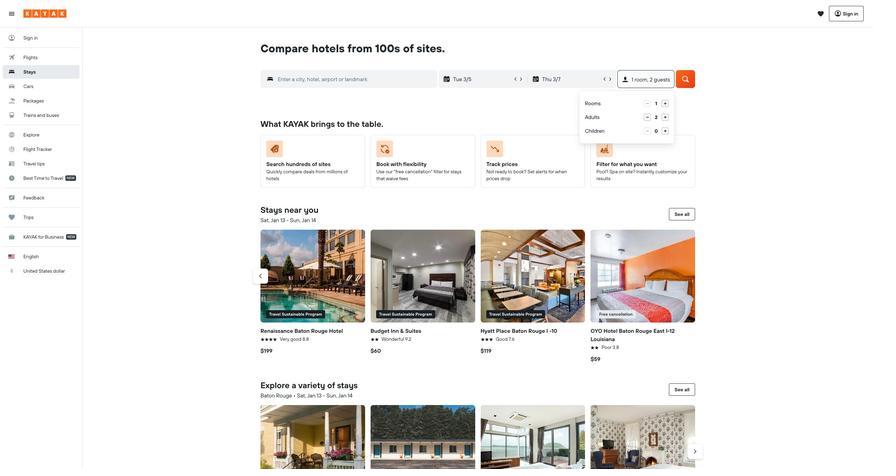 Task type: locate. For each thing, give the bounding box(es) containing it.
explore a variety of stays carousel region
[[258, 403, 703, 469]]

None search field
[[250, 55, 706, 102]]

inn element
[[591, 405, 695, 469]]

navigation menu image
[[8, 10, 15, 17]]

bed & breakfast element
[[261, 405, 365, 469]]

figure
[[266, 141, 356, 160], [376, 141, 467, 160], [486, 141, 577, 160], [597, 141, 687, 160], [261, 230, 365, 323], [371, 230, 475, 323], [481, 230, 585, 323], [591, 230, 695, 323]]

Children field
[[651, 128, 662, 135]]

hotel element
[[481, 405, 585, 469]]

forward image
[[692, 448, 699, 455]]

hyatt place baton rouge i -10 element
[[481, 230, 585, 323]]



Task type: vqa. For each thing, say whether or not it's contained in the screenshot.
THE CAR AGENCY: KYTE image related to Vehicle type: Full-size - Toyota Camry or similar "IMAGE"
no



Task type: describe. For each thing, give the bounding box(es) containing it.
Adults field
[[651, 114, 662, 121]]

united states (english) image
[[8, 255, 14, 259]]

Rooms field
[[651, 100, 662, 107]]

renaissance baton rouge hotel element
[[261, 230, 365, 323]]

stays near you carousel region
[[253, 227, 698, 366]]

motel element
[[371, 405, 475, 469]]

back image
[[257, 273, 264, 280]]

Enter a city, hotel, airport or landmark text field
[[274, 74, 437, 84]]

budget inn & suites element
[[371, 230, 475, 323]]

oyo hotel baton rouge east i-12 louisiana element
[[591, 230, 695, 323]]



